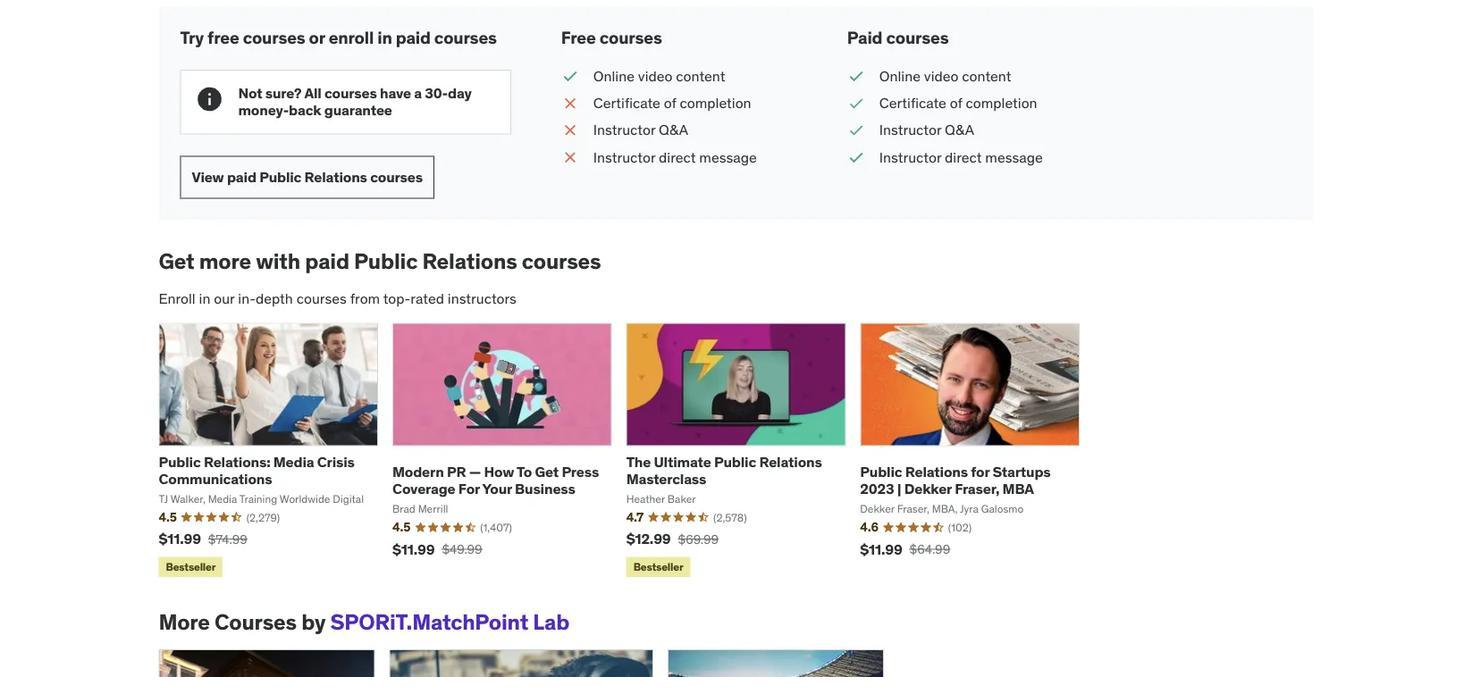 Task type: vqa. For each thing, say whether or not it's contained in the screenshot.
1st Message from the left
yes



Task type: describe. For each thing, give the bounding box(es) containing it.
sure?
[[265, 84, 302, 103]]

completion for free courses
[[680, 94, 752, 112]]

public inside public relations for startups 2023 | dekker fraser, mba
[[861, 464, 903, 482]]

free courses
[[561, 27, 662, 49]]

public up top-
[[354, 248, 418, 275]]

more
[[199, 248, 251, 275]]

enroll
[[329, 27, 374, 49]]

from
[[350, 290, 380, 308]]

top-
[[383, 290, 411, 308]]

how
[[484, 464, 514, 482]]

relations inside public relations for startups 2023 | dekker fraser, mba
[[906, 464, 968, 482]]

direct for paid courses
[[945, 149, 982, 167]]

relations inside the ultimate public relations masterclass
[[760, 453, 822, 472]]

instructor direct message for free courses
[[594, 149, 757, 167]]

of for free courses
[[664, 94, 677, 112]]

online video content for free courses
[[594, 67, 726, 85]]

paid courses
[[848, 27, 949, 49]]

money-
[[238, 102, 289, 120]]

instructor q&a for paid courses
[[880, 121, 975, 140]]

business
[[515, 481, 576, 499]]

try
[[180, 27, 204, 49]]

pr
[[447, 464, 466, 482]]

online for free
[[594, 67, 635, 85]]

certificate for paid
[[880, 94, 947, 112]]

modern
[[393, 464, 444, 482]]

view
[[192, 168, 224, 187]]

mba
[[1003, 481, 1035, 499]]

view paid public relations courses
[[192, 168, 423, 187]]

30-
[[425, 84, 448, 103]]

instructor q&a for free courses
[[594, 121, 689, 140]]

free
[[561, 27, 596, 49]]

by
[[301, 609, 326, 636]]

for
[[459, 481, 480, 499]]

more
[[159, 609, 210, 636]]

online video content for paid courses
[[880, 67, 1012, 85]]

online for paid
[[880, 67, 921, 85]]

try free courses or enroll in paid courses
[[180, 27, 497, 49]]

media
[[273, 453, 314, 472]]

q&a for paid courses
[[945, 121, 975, 140]]

public relations for startups 2023 | dekker fraser, mba
[[861, 464, 1051, 499]]

relations:
[[204, 453, 270, 472]]

or
[[309, 27, 325, 49]]

ultimate
[[654, 453, 711, 472]]

public relations: media crisis communications link
[[159, 453, 355, 489]]

of for paid courses
[[950, 94, 963, 112]]

get more with paid public relations courses
[[159, 248, 601, 275]]

enroll
[[159, 290, 196, 308]]

public inside public relations: media crisis communications
[[159, 453, 201, 472]]

certificate for free
[[594, 94, 661, 112]]

with
[[256, 248, 301, 275]]

guarantee
[[324, 102, 392, 120]]

your
[[482, 481, 512, 499]]

startups
[[993, 464, 1051, 482]]

in-
[[238, 290, 256, 308]]



Task type: locate. For each thing, give the bounding box(es) containing it.
completion for paid courses
[[966, 94, 1038, 112]]

to
[[517, 464, 532, 482]]

0 horizontal spatial certificate of completion
[[594, 94, 752, 112]]

the ultimate public relations masterclass link
[[627, 453, 822, 489]]

get up enroll on the left of page
[[159, 248, 195, 275]]

0 horizontal spatial online video content
[[594, 67, 726, 85]]

q&a
[[659, 121, 689, 140], [945, 121, 975, 140]]

certificate of completion for paid courses
[[880, 94, 1038, 112]]

1 horizontal spatial certificate of completion
[[880, 94, 1038, 112]]

2 of from the left
[[950, 94, 963, 112]]

1 horizontal spatial message
[[986, 149, 1043, 167]]

paid up enroll in our in-depth courses from top-rated instructors
[[305, 248, 350, 275]]

online
[[594, 67, 635, 85], [880, 67, 921, 85]]

content
[[676, 67, 726, 85], [963, 67, 1012, 85]]

1 horizontal spatial get
[[535, 464, 559, 482]]

2 instructor direct message from the left
[[880, 149, 1043, 167]]

0 horizontal spatial paid
[[227, 168, 256, 187]]

message
[[700, 149, 757, 167], [986, 149, 1043, 167]]

of
[[664, 94, 677, 112], [950, 94, 963, 112]]

0 horizontal spatial direct
[[659, 149, 696, 167]]

get right to
[[535, 464, 559, 482]]

public inside the ultimate public relations masterclass
[[714, 453, 757, 472]]

1 horizontal spatial instructor q&a
[[880, 121, 975, 140]]

enroll in our in-depth courses from top-rated instructors
[[159, 290, 517, 308]]

0 horizontal spatial instructor direct message
[[594, 149, 757, 167]]

small image
[[561, 121, 579, 141]]

more courses by sporit.matchpoint lab
[[159, 609, 570, 636]]

in left the our
[[199, 290, 211, 308]]

relations
[[305, 168, 367, 187], [422, 248, 517, 275], [760, 453, 822, 472], [906, 464, 968, 482]]

back
[[289, 102, 321, 120]]

0 vertical spatial in
[[378, 27, 392, 49]]

1 message from the left
[[700, 149, 757, 167]]

2 direct from the left
[[945, 149, 982, 167]]

rated
[[411, 290, 444, 308]]

online down paid courses
[[880, 67, 921, 85]]

content for paid courses
[[963, 67, 1012, 85]]

completion
[[680, 94, 752, 112], [966, 94, 1038, 112]]

0 vertical spatial get
[[159, 248, 195, 275]]

online video content
[[594, 67, 726, 85], [880, 67, 1012, 85]]

direct for free courses
[[659, 149, 696, 167]]

in right enroll
[[378, 27, 392, 49]]

a
[[414, 84, 422, 103]]

2 q&a from the left
[[945, 121, 975, 140]]

message for free courses
[[700, 149, 757, 167]]

1 content from the left
[[676, 67, 726, 85]]

certificate down free courses
[[594, 94, 661, 112]]

all
[[304, 84, 322, 103]]

small image
[[561, 67, 579, 87], [848, 67, 865, 87], [561, 94, 579, 114], [848, 94, 865, 114], [848, 121, 865, 141], [561, 148, 579, 168], [848, 148, 865, 168]]

video for paid courses
[[925, 67, 959, 85]]

instructor
[[594, 121, 656, 140], [880, 121, 942, 140], [594, 149, 656, 167], [880, 149, 942, 167]]

courses
[[215, 609, 297, 636]]

1 horizontal spatial online
[[880, 67, 921, 85]]

public
[[259, 168, 302, 187], [354, 248, 418, 275], [159, 453, 201, 472], [714, 453, 757, 472], [861, 464, 903, 482]]

1 horizontal spatial in
[[378, 27, 392, 49]]

2 content from the left
[[963, 67, 1012, 85]]

1 horizontal spatial completion
[[966, 94, 1038, 112]]

get inside modern pr — how to get press coverage for your business
[[535, 464, 559, 482]]

video down paid courses
[[925, 67, 959, 85]]

video for free courses
[[638, 67, 673, 85]]

courses inside not sure? all courses have a 30-day money-back guarantee
[[325, 84, 377, 103]]

masterclass
[[627, 471, 707, 489]]

2 online from the left
[[880, 67, 921, 85]]

1 vertical spatial paid
[[227, 168, 256, 187]]

video down free courses
[[638, 67, 673, 85]]

0 horizontal spatial get
[[159, 248, 195, 275]]

online down free courses
[[594, 67, 635, 85]]

modern pr — how to get press coverage for your business link
[[393, 464, 599, 499]]

message for paid courses
[[986, 149, 1043, 167]]

the
[[627, 453, 651, 472]]

free
[[208, 27, 239, 49]]

our
[[214, 290, 235, 308]]

content for free courses
[[676, 67, 726, 85]]

certificate of completion
[[594, 94, 752, 112], [880, 94, 1038, 112]]

q&a for free courses
[[659, 121, 689, 140]]

1 direct from the left
[[659, 149, 696, 167]]

2 online video content from the left
[[880, 67, 1012, 85]]

public left relations:
[[159, 453, 201, 472]]

paid
[[396, 27, 431, 49], [227, 168, 256, 187], [305, 248, 350, 275]]

crisis
[[317, 453, 355, 472]]

public right ultimate
[[714, 453, 757, 472]]

press
[[562, 464, 599, 482]]

not
[[238, 84, 262, 103]]

1 instructor direct message from the left
[[594, 149, 757, 167]]

0 horizontal spatial q&a
[[659, 121, 689, 140]]

1 horizontal spatial instructor direct message
[[880, 149, 1043, 167]]

2 certificate of completion from the left
[[880, 94, 1038, 112]]

public relations: media crisis communications
[[159, 453, 355, 489]]

0 vertical spatial paid
[[396, 27, 431, 49]]

certificate of completion down paid courses
[[880, 94, 1038, 112]]

1 horizontal spatial video
[[925, 67, 959, 85]]

instructor direct message for paid courses
[[880, 149, 1043, 167]]

0 horizontal spatial in
[[199, 290, 211, 308]]

2 message from the left
[[986, 149, 1043, 167]]

1 certificate of completion from the left
[[594, 94, 752, 112]]

direct
[[659, 149, 696, 167], [945, 149, 982, 167]]

online video content down free courses
[[594, 67, 726, 85]]

1 horizontal spatial certificate
[[880, 94, 947, 112]]

lab
[[533, 609, 570, 636]]

video
[[638, 67, 673, 85], [925, 67, 959, 85]]

the ultimate public relations masterclass
[[627, 453, 822, 489]]

2 completion from the left
[[966, 94, 1038, 112]]

courses
[[243, 27, 305, 49], [434, 27, 497, 49], [600, 27, 662, 49], [887, 27, 949, 49], [325, 84, 377, 103], [370, 168, 423, 187], [522, 248, 601, 275], [297, 290, 347, 308]]

0 horizontal spatial content
[[676, 67, 726, 85]]

certificate down paid courses
[[880, 94, 947, 112]]

public left dekker
[[861, 464, 903, 482]]

instructors
[[448, 290, 517, 308]]

2 certificate from the left
[[880, 94, 947, 112]]

modern pr — how to get press coverage for your business
[[393, 464, 599, 499]]

view paid public relations courses link
[[180, 156, 434, 199]]

1 horizontal spatial content
[[963, 67, 1012, 85]]

1 horizontal spatial of
[[950, 94, 963, 112]]

instructor direct message
[[594, 149, 757, 167], [880, 149, 1043, 167]]

0 horizontal spatial of
[[664, 94, 677, 112]]

for
[[971, 464, 990, 482]]

certificate
[[594, 94, 661, 112], [880, 94, 947, 112]]

fraser,
[[955, 481, 1000, 499]]

2 horizontal spatial paid
[[396, 27, 431, 49]]

1 vertical spatial get
[[535, 464, 559, 482]]

paid up a
[[396, 27, 431, 49]]

depth
[[256, 290, 293, 308]]

1 online video content from the left
[[594, 67, 726, 85]]

paid right the view
[[227, 168, 256, 187]]

|
[[898, 481, 902, 499]]

certificate of completion for free courses
[[594, 94, 752, 112]]

0 horizontal spatial video
[[638, 67, 673, 85]]

certificate of completion down free courses
[[594, 94, 752, 112]]

1 instructor q&a from the left
[[594, 121, 689, 140]]

sporit.matchpoint lab link
[[330, 609, 570, 636]]

1 completion from the left
[[680, 94, 752, 112]]

1 q&a from the left
[[659, 121, 689, 140]]

0 horizontal spatial certificate
[[594, 94, 661, 112]]

dekker
[[905, 481, 952, 499]]

2023
[[861, 481, 895, 499]]

get
[[159, 248, 195, 275], [535, 464, 559, 482]]

1 horizontal spatial paid
[[305, 248, 350, 275]]

communications
[[159, 471, 272, 489]]

1 horizontal spatial online video content
[[880, 67, 1012, 85]]

0 horizontal spatial online
[[594, 67, 635, 85]]

have
[[380, 84, 411, 103]]

1 of from the left
[[664, 94, 677, 112]]

sporit.matchpoint
[[330, 609, 529, 636]]

1 horizontal spatial direct
[[945, 149, 982, 167]]

1 horizontal spatial q&a
[[945, 121, 975, 140]]

in
[[378, 27, 392, 49], [199, 290, 211, 308]]

2 vertical spatial paid
[[305, 248, 350, 275]]

0 horizontal spatial instructor q&a
[[594, 121, 689, 140]]

instructor q&a
[[594, 121, 689, 140], [880, 121, 975, 140]]

1 certificate from the left
[[594, 94, 661, 112]]

coverage
[[393, 481, 456, 499]]

—
[[469, 464, 481, 482]]

day
[[448, 84, 472, 103]]

0 horizontal spatial completion
[[680, 94, 752, 112]]

1 online from the left
[[594, 67, 635, 85]]

2 video from the left
[[925, 67, 959, 85]]

online video content down paid courses
[[880, 67, 1012, 85]]

2 instructor q&a from the left
[[880, 121, 975, 140]]

0 horizontal spatial message
[[700, 149, 757, 167]]

paid
[[848, 27, 883, 49]]

public relations for startups 2023 | dekker fraser, mba link
[[861, 464, 1051, 499]]

not sure? all courses have a 30-day money-back guarantee
[[238, 84, 472, 120]]

1 vertical spatial in
[[199, 290, 211, 308]]

1 video from the left
[[638, 67, 673, 85]]

public down money-
[[259, 168, 302, 187]]



